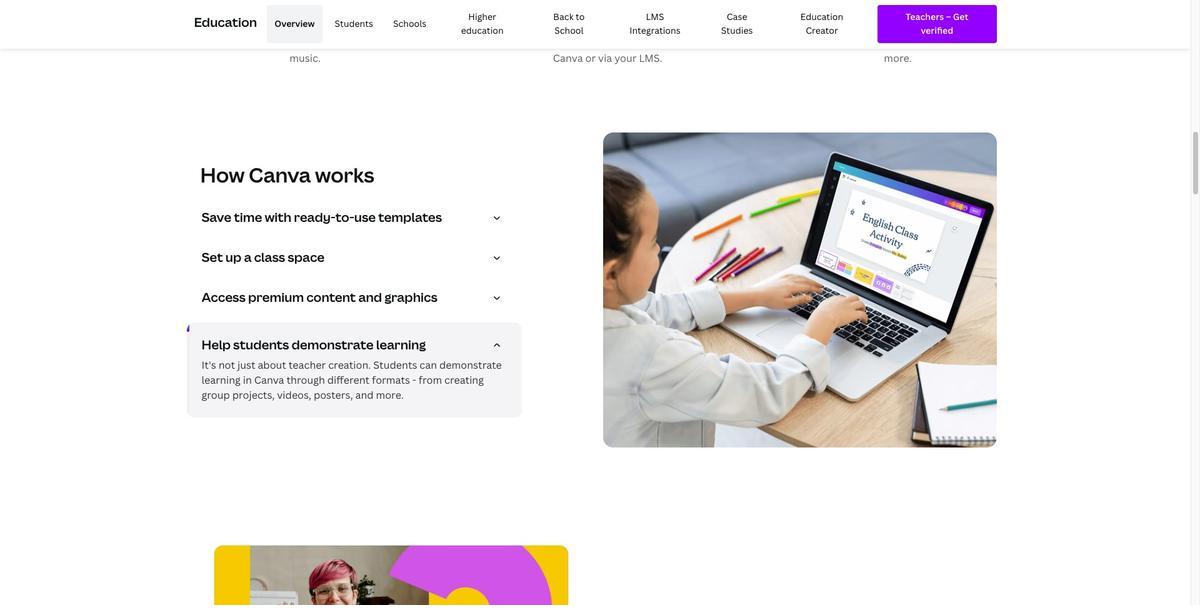 Task type: locate. For each thing, give the bounding box(es) containing it.
from right -
[[419, 373, 442, 387]]

1 vertical spatial with
[[257, 35, 278, 49]]

education creator link
[[777, 5, 868, 43]]

demonstrate up 'creation.'
[[292, 337, 374, 353]]

projects, down in
[[232, 388, 275, 402]]

1 vertical spatial can
[[420, 358, 437, 372]]

1 vertical spatial more.
[[376, 388, 404, 402]]

a inside choose from a library of resources, from lesson plans to reports and posters. spark engagement with gifs, videos, animations, and music.
[[272, 3, 278, 17]]

0 vertical spatial learning
[[811, 19, 850, 33]]

1 vertical spatial learning
[[376, 337, 426, 353]]

2 vertical spatial with
[[265, 209, 292, 226]]

projects, inside students can use canva to demonstrate learning through different formats — group projects, videos, posters, and more.
[[843, 35, 885, 49]]

0 horizontal spatial students
[[233, 337, 289, 353]]

0 vertical spatial group
[[812, 35, 841, 49]]

1 horizontal spatial use
[[868, 3, 885, 17]]

learning inside 'help students demonstrate learning' dropdown button
[[376, 337, 426, 353]]

reports
[[279, 19, 314, 33]]

set up a class space button
[[202, 249, 512, 270]]

2 horizontal spatial demonstrate
[[932, 3, 995, 17]]

1 horizontal spatial posters,
[[924, 35, 964, 49]]

use
[[868, 3, 885, 17], [354, 209, 376, 226]]

lms integrations
[[630, 11, 681, 37]]

1 vertical spatial students
[[335, 18, 373, 30]]

students for students
[[335, 18, 373, 30]]

students up about
[[233, 337, 289, 353]]

how canva works
[[200, 162, 374, 188]]

a
[[272, 3, 278, 17], [244, 249, 252, 266]]

and down of
[[317, 19, 335, 33]]

they
[[513, 19, 535, 33]]

time
[[601, 19, 622, 33], [234, 209, 262, 226]]

and inside dropdown button
[[359, 289, 382, 306]]

1 vertical spatial students
[[233, 337, 289, 353]]

1 horizontal spatial learning
[[376, 337, 426, 353]]

use inside students can use canva to demonstrate learning through different formats — group projects, videos, posters, and more.
[[868, 3, 885, 17]]

with left ready-
[[265, 209, 292, 226]]

with left gifs,
[[257, 35, 278, 49]]

different
[[893, 19, 935, 33], [327, 373, 370, 387]]

2 horizontal spatial students
[[802, 3, 846, 17]]

0 horizontal spatial demonstrate
[[292, 337, 374, 353]]

1 vertical spatial projects,
[[232, 388, 275, 402]]

0 horizontal spatial different
[[327, 373, 370, 387]]

higher education link
[[439, 5, 526, 43]]

feedback.
[[625, 19, 672, 33]]

menu bar containing higher education
[[262, 5, 868, 43]]

0 vertical spatial more.
[[884, 51, 912, 65]]

0 vertical spatial formats
[[937, 19, 976, 33]]

menu bar inside the education element
[[262, 5, 868, 43]]

from up spark
[[379, 3, 403, 17]]

integrations
[[630, 25, 681, 37]]

2 vertical spatial through
[[287, 373, 325, 387]]

a inside dropdown button
[[244, 249, 252, 266]]

-
[[413, 373, 416, 387]]

1 horizontal spatial can
[[848, 3, 865, 17]]

1 horizontal spatial formats
[[937, 19, 976, 33]]

0 vertical spatial students
[[612, 3, 655, 17]]

0 vertical spatial a
[[272, 3, 278, 17]]

a left library
[[272, 3, 278, 17]]

assignments
[[557, 35, 617, 49]]

0 horizontal spatial group
[[202, 388, 230, 402]]

about
[[258, 358, 286, 372]]

spark
[[379, 19, 407, 33]]

0 vertical spatial time
[[601, 19, 622, 33]]

a right up
[[244, 249, 252, 266]]

posters.
[[338, 19, 377, 33]]

more.
[[884, 51, 912, 65], [376, 388, 404, 402]]

1 vertical spatial time
[[234, 209, 262, 226]]

1 horizontal spatial to
[[576, 11, 585, 23]]

lms.
[[639, 51, 663, 65]]

0 horizontal spatial more.
[[376, 388, 404, 402]]

canva inside students can use canva to demonstrate learning through different formats — group projects, videos, posters, and more.
[[887, 3, 917, 17]]

group
[[812, 35, 841, 49], [202, 388, 230, 402]]

1 horizontal spatial students
[[612, 3, 655, 17]]

save
[[202, 209, 231, 226]]

2 vertical spatial demonstrate
[[440, 358, 502, 372]]

through down teacher
[[287, 373, 325, 387]]

via
[[598, 51, 612, 65]]

1 horizontal spatial group
[[812, 35, 841, 49]]

class
[[254, 249, 285, 266]]

2 vertical spatial students
[[374, 358, 417, 372]]

0 horizontal spatial posters,
[[314, 388, 353, 402]]

how
[[200, 162, 245, 188]]

2 horizontal spatial learning
[[811, 19, 850, 33]]

students up -
[[374, 358, 417, 372]]

1 vertical spatial posters,
[[314, 388, 353, 402]]

more. down 'help students demonstrate learning' dropdown button
[[376, 388, 404, 402]]

higher education
[[461, 11, 504, 37]]

to
[[920, 3, 930, 17], [576, 11, 585, 23], [266, 19, 276, 33]]

education up engagement
[[194, 14, 257, 31]]

0 horizontal spatial time
[[234, 209, 262, 226]]

students down resources,
[[335, 18, 373, 30]]

1 horizontal spatial demonstrate
[[440, 358, 502, 372]]

2 horizontal spatial through
[[852, 19, 890, 33]]

posters, inside it's not just about teacher creation. students can demonstrate learning in canva through different formats - from creating group projects, videos, posters, and more.
[[314, 388, 353, 402]]

can
[[848, 3, 865, 17], [420, 358, 437, 372]]

education creator
[[801, 11, 844, 37]]

works
[[315, 162, 374, 188]]

teachers – get verified image
[[889, 10, 986, 38]]

1 vertical spatial formats
[[372, 373, 410, 387]]

1 vertical spatial use
[[354, 209, 376, 226]]

time down "motivate" at the top of page
[[601, 19, 622, 33]]

1 horizontal spatial time
[[601, 19, 622, 33]]

demonstrate
[[932, 3, 995, 17], [292, 337, 374, 353], [440, 358, 502, 372]]

1 horizontal spatial a
[[272, 3, 278, 17]]

formats left -
[[372, 373, 410, 387]]

1 vertical spatial different
[[327, 373, 370, 387]]

higher
[[469, 11, 496, 23]]

projects, right the creator
[[843, 35, 885, 49]]

education up the creator
[[801, 11, 844, 23]]

creator
[[806, 25, 838, 37]]

save time with ready-to-use templates button
[[202, 209, 512, 230]]

library
[[280, 3, 312, 17]]

plans
[[237, 19, 263, 33]]

1 horizontal spatial education
[[801, 11, 844, 23]]

1 horizontal spatial more.
[[884, 51, 912, 65]]

1 vertical spatial group
[[202, 388, 230, 402]]

premium
[[248, 289, 304, 306]]

education inside menu bar
[[801, 11, 844, 23]]

formats
[[937, 19, 976, 33], [372, 373, 410, 387]]

education
[[801, 11, 844, 23], [194, 14, 257, 31]]

2 horizontal spatial to
[[920, 3, 930, 17]]

with right are in the top left of the page
[[556, 19, 576, 33]]

more. down teachers – get verified image
[[884, 51, 912, 65]]

from
[[247, 3, 270, 17], [379, 3, 403, 17], [419, 373, 442, 387]]

from up plans in the top of the page
[[247, 3, 270, 17]]

0 horizontal spatial projects,
[[232, 388, 275, 402]]

creation.
[[328, 358, 371, 372]]

formats left —
[[937, 19, 976, 33]]

learning
[[811, 19, 850, 33], [376, 337, 426, 353], [202, 373, 241, 387]]

0 vertical spatial use
[[868, 3, 885, 17]]

projects,
[[843, 35, 885, 49], [232, 388, 275, 402]]

students
[[802, 3, 846, 17], [335, 18, 373, 30], [374, 358, 417, 372]]

students up feedback.
[[612, 3, 655, 17]]

help students demonstrate learning button
[[202, 337, 512, 358]]

case
[[727, 11, 748, 23]]

demonstrate up creating on the left bottom of page
[[440, 358, 502, 372]]

to inside back to school
[[576, 11, 585, 23]]

overview link
[[267, 5, 322, 43]]

with
[[556, 19, 576, 33], [257, 35, 278, 49], [265, 209, 292, 226]]

share
[[674, 19, 702, 33]]

0 horizontal spatial through
[[287, 373, 325, 387]]

videos, inside it's not just about teacher creation. students can demonstrate learning in canva through different formats - from creating group projects, videos, posters, and more.
[[277, 388, 311, 402]]

2 horizontal spatial from
[[419, 373, 442, 387]]

and
[[546, 3, 564, 17], [317, 19, 335, 33], [397, 35, 415, 49], [966, 35, 984, 49], [359, 289, 382, 306], [355, 388, 374, 402]]

education for education creator
[[801, 11, 844, 23]]

0 horizontal spatial learning
[[202, 373, 241, 387]]

or
[[586, 51, 596, 65]]

1 vertical spatial through
[[659, 35, 697, 49]]

0 horizontal spatial use
[[354, 209, 376, 226]]

motivate
[[566, 3, 609, 17]]

0 vertical spatial demonstrate
[[932, 3, 995, 17]]

0 vertical spatial students
[[802, 3, 846, 17]]

0 horizontal spatial a
[[244, 249, 252, 266]]

and down —
[[966, 35, 984, 49]]

1 vertical spatial a
[[244, 249, 252, 266]]

posters,
[[924, 35, 964, 49], [314, 388, 353, 402]]

1 horizontal spatial different
[[893, 19, 935, 33]]

1 horizontal spatial through
[[659, 35, 697, 49]]

school
[[555, 25, 584, 37]]

0 vertical spatial posters,
[[924, 35, 964, 49]]

0 vertical spatial projects,
[[843, 35, 885, 49]]

0 vertical spatial different
[[893, 19, 935, 33]]

menu bar
[[262, 5, 868, 43]]

through right education creator
[[852, 19, 890, 33]]

with inside choose from a library of resources, from lesson plans to reports and posters. spark engagement with gifs, videos, animations, and music.
[[257, 35, 278, 49]]

use right education creator
[[868, 3, 885, 17]]

0 vertical spatial can
[[848, 3, 865, 17]]

0 horizontal spatial students
[[335, 18, 373, 30]]

and down 'creation.'
[[355, 388, 374, 402]]

0 vertical spatial through
[[852, 19, 890, 33]]

time right save
[[234, 209, 262, 226]]

0 vertical spatial with
[[556, 19, 576, 33]]

1 horizontal spatial students
[[374, 358, 417, 372]]

0 horizontal spatial education
[[194, 14, 257, 31]]

through down 'share'
[[659, 35, 697, 49]]

and right content
[[359, 289, 382, 306]]

1 horizontal spatial projects,
[[843, 35, 885, 49]]

canva
[[887, 3, 917, 17], [553, 51, 583, 65], [249, 162, 311, 188], [254, 373, 284, 387]]

students
[[612, 3, 655, 17], [233, 337, 289, 353]]

choose
[[208, 3, 244, 17]]

group inside it's not just about teacher creation. students can demonstrate learning in canva through different formats - from creating group projects, videos, posters, and more.
[[202, 388, 230, 402]]

0 horizontal spatial to
[[266, 19, 276, 33]]

1 vertical spatial demonstrate
[[292, 337, 374, 353]]

canva inside it's not just about teacher creation. students can demonstrate learning in canva through different formats - from creating group projects, videos, posters, and more.
[[254, 373, 284, 387]]

students up the creator
[[802, 3, 846, 17]]

2 vertical spatial learning
[[202, 373, 241, 387]]

resources,
[[327, 3, 377, 17]]

through inside it's not just about teacher creation. students can demonstrate learning in canva through different formats - from creating group projects, videos, posters, and more.
[[287, 373, 325, 387]]

and up are in the top left of the page
[[546, 3, 564, 17]]

use up set up a class space dropdown button
[[354, 209, 376, 226]]

back to school
[[554, 11, 585, 37]]

students inside menu bar
[[335, 18, 373, 30]]

just
[[238, 358, 255, 372]]

case studies link
[[703, 5, 772, 43]]

your
[[615, 51, 637, 65]]

with inside dropdown button
[[265, 209, 292, 226]]

education element
[[194, 0, 997, 48]]

0 horizontal spatial can
[[420, 358, 437, 372]]

0 horizontal spatial formats
[[372, 373, 410, 387]]

student using canva image
[[603, 133, 997, 448]]

students inside dropdown button
[[233, 337, 289, 353]]

demonstrate up —
[[932, 3, 995, 17]]

students inside students can use canva to demonstrate learning through different formats — group projects, videos, posters, and more.
[[802, 3, 846, 17]]



Task type: vqa. For each thing, say whether or not it's contained in the screenshot.
asked
no



Task type: describe. For each thing, give the bounding box(es) containing it.
demonstrate inside it's not just about teacher creation. students can demonstrate learning in canva through different formats - from creating group projects, videos, posters, and more.
[[440, 358, 502, 372]]

help
[[202, 337, 231, 353]]

as
[[544, 35, 555, 49]]

not
[[219, 358, 235, 372]]

more. inside it's not just about teacher creation. students can demonstrate learning in canva through different formats - from creating group projects, videos, posters, and more.
[[376, 388, 404, 402]]

gifs,
[[280, 35, 300, 49]]

lms
[[646, 11, 664, 23]]

animations,
[[339, 35, 395, 49]]

education for education
[[194, 14, 257, 31]]

group inside students can use canva to demonstrate learning through different formats — group projects, videos, posters, and more.
[[812, 35, 841, 49]]

videos, inside choose from a library of resources, from lesson plans to reports and posters. spark engagement with gifs, videos, animations, and music.
[[302, 35, 336, 49]]

can inside it's not just about teacher creation. students can demonstrate learning in canva through different formats - from creating group projects, videos, posters, and more.
[[420, 358, 437, 372]]

teacher
[[289, 358, 326, 372]]

demonstrate inside students can use canva to demonstrate learning through different formats — group projects, videos, posters, and more.
[[932, 3, 995, 17]]

demonstrate inside dropdown button
[[292, 337, 374, 353]]

help students demonstrate learning
[[202, 337, 426, 353]]

different inside students can use canva to demonstrate learning through different formats — group projects, videos, posters, and more.
[[893, 19, 935, 33]]

choose from a library of resources, from lesson plans to reports and posters. spark engagement with gifs, videos, animations, and music.
[[195, 3, 415, 65]]

students for students can use canva to demonstrate learning through different formats — group projects, videos, posters, and more.
[[802, 3, 846, 17]]

with inside reach and motivate students wherever they are with real-time feedback. share work as assignments directly through canva or via your lms.
[[556, 19, 576, 33]]

it's not just about teacher creation. students can demonstrate learning in canva through different formats - from creating group projects, videos, posters, and more.
[[202, 358, 502, 402]]

students can use canva to demonstrate learning through different formats — group projects, videos, posters, and more.
[[802, 3, 995, 65]]

posters, inside students can use canva to demonstrate learning through different formats — group projects, videos, posters, and more.
[[924, 35, 964, 49]]

access premium content and graphics button
[[202, 289, 512, 310]]

formats inside students can use canva to demonstrate learning through different formats — group projects, videos, posters, and more.
[[937, 19, 976, 33]]

access
[[202, 289, 246, 306]]

through inside reach and motivate students wherever they are with real-time feedback. share work as assignments directly through canva or via your lms.
[[659, 35, 697, 49]]

time inside reach and motivate students wherever they are with real-time feedback. share work as assignments directly through canva or via your lms.
[[601, 19, 622, 33]]

reach
[[514, 3, 543, 17]]

to inside choose from a library of resources, from lesson plans to reports and posters. spark engagement with gifs, videos, animations, and music.
[[266, 19, 276, 33]]

set up a class space
[[202, 249, 325, 266]]

back
[[554, 11, 574, 23]]

case studies
[[721, 11, 753, 37]]

schools
[[393, 18, 427, 30]]

overview
[[275, 18, 315, 30]]

projects, inside it's not just about teacher creation. students can demonstrate learning in canva through different formats - from creating group projects, videos, posters, and more.
[[232, 388, 275, 402]]

studies
[[721, 25, 753, 37]]

can inside students can use canva to demonstrate learning through different formats — group projects, videos, posters, and more.
[[848, 3, 865, 17]]

space
[[288, 249, 325, 266]]

wherever
[[657, 3, 702, 17]]

to inside students can use canva to demonstrate learning through different formats — group projects, videos, posters, and more.
[[920, 3, 930, 17]]

engagement
[[195, 35, 255, 49]]

schools link
[[386, 5, 434, 43]]

templates
[[378, 209, 442, 226]]

a for library
[[272, 3, 278, 17]]

music.
[[290, 51, 321, 65]]

access premium content and graphics
[[202, 289, 438, 306]]

lms integrations link
[[613, 5, 698, 43]]

and inside students can use canva to demonstrate learning through different formats — group projects, videos, posters, and more.
[[966, 35, 984, 49]]

are
[[538, 19, 553, 33]]

and down schools
[[397, 35, 415, 49]]

up
[[226, 249, 242, 266]]

0 horizontal spatial from
[[247, 3, 270, 17]]

ready-
[[294, 209, 336, 226]]

it's
[[202, 358, 216, 372]]

content
[[306, 289, 356, 306]]

graphics
[[385, 289, 438, 306]]

in
[[243, 373, 252, 387]]

learning inside students can use canva to demonstrate learning through different formats — group projects, videos, posters, and more.
[[811, 19, 850, 33]]

students inside reach and motivate students wherever they are with real-time feedback. share work as assignments directly through canva or via your lms.
[[612, 3, 655, 17]]

formats inside it's not just about teacher creation. students can demonstrate learning in canva through different formats - from creating group projects, videos, posters, and more.
[[372, 373, 410, 387]]

to-
[[336, 209, 354, 226]]

use inside the save time with ready-to-use templates dropdown button
[[354, 209, 376, 226]]

creating
[[445, 373, 484, 387]]

real-
[[579, 19, 601, 33]]

reach and motivate students wherever they are with real-time feedback. share work as assignments directly through canva or via your lms.
[[513, 3, 702, 65]]

more. inside students can use canva to demonstrate learning through different formats — group projects, videos, posters, and more.
[[884, 51, 912, 65]]

time inside dropdown button
[[234, 209, 262, 226]]

and inside reach and motivate students wherever they are with real-time feedback. share work as assignments directly through canva or via your lms.
[[546, 3, 564, 17]]

of
[[314, 3, 324, 17]]

canva inside reach and motivate students wherever they are with real-time feedback. share work as assignments directly through canva or via your lms.
[[553, 51, 583, 65]]

work
[[518, 35, 541, 49]]

learning inside it's not just about teacher creation. students can demonstrate learning in canva through different formats - from creating group projects, videos, posters, and more.
[[202, 373, 241, 387]]

1 horizontal spatial from
[[379, 3, 403, 17]]

students inside it's not just about teacher creation. students can demonstrate learning in canva through different formats - from creating group projects, videos, posters, and more.
[[374, 358, 417, 372]]

students link
[[327, 5, 381, 43]]

through inside students can use canva to demonstrate learning through different formats — group projects, videos, posters, and more.
[[852, 19, 890, 33]]

lesson
[[204, 19, 235, 33]]

directly
[[619, 35, 657, 49]]

set
[[202, 249, 223, 266]]

a for class
[[244, 249, 252, 266]]

different inside it's not just about teacher creation. students can demonstrate learning in canva through different formats - from creating group projects, videos, posters, and more.
[[327, 373, 370, 387]]

save time with ready-to-use templates
[[202, 209, 442, 226]]

back to school link
[[531, 5, 608, 43]]

videos, inside students can use canva to demonstrate learning through different formats — group projects, videos, posters, and more.
[[888, 35, 922, 49]]

education
[[461, 25, 504, 37]]

from inside it's not just about teacher creation. students can demonstrate learning in canva through different formats - from creating group projects, videos, posters, and more.
[[419, 373, 442, 387]]

—
[[978, 19, 986, 33]]

and inside it's not just about teacher creation. students can demonstrate learning in canva through different formats - from creating group projects, videos, posters, and more.
[[355, 388, 374, 402]]



